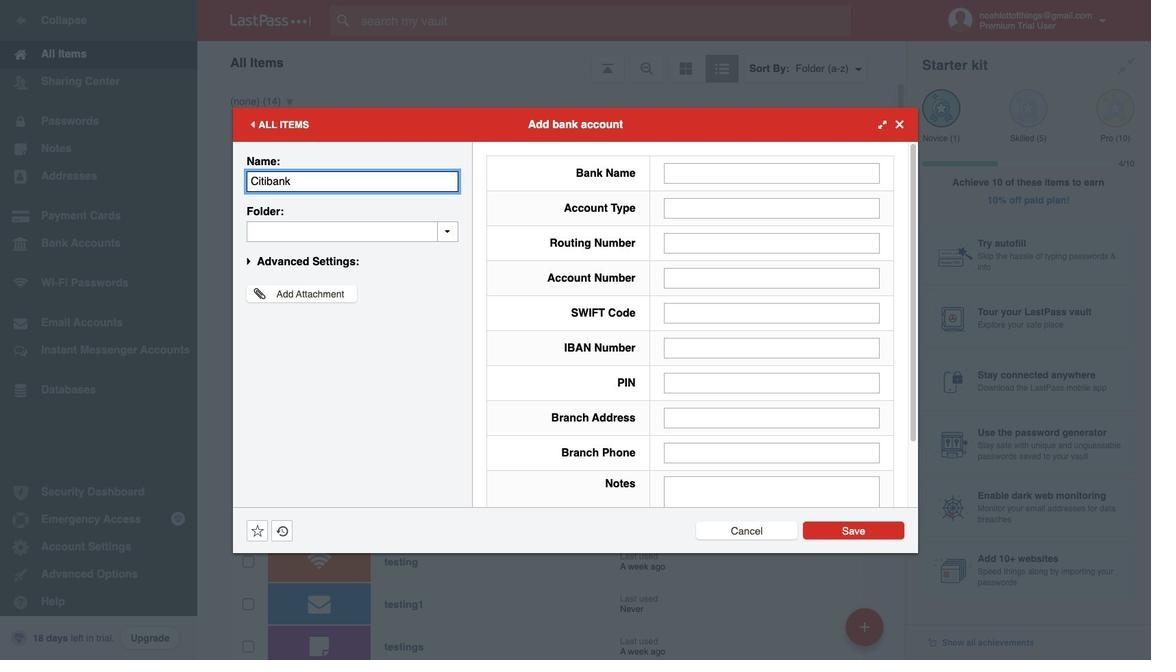 Task type: describe. For each thing, give the bounding box(es) containing it.
new item image
[[860, 622, 870, 632]]

new item navigation
[[841, 604, 892, 660]]

main navigation navigation
[[0, 0, 197, 660]]

vault options navigation
[[197, 41, 906, 82]]



Task type: vqa. For each thing, say whether or not it's contained in the screenshot.
New item element
no



Task type: locate. For each thing, give the bounding box(es) containing it.
search my vault text field
[[330, 5, 878, 36]]

None text field
[[247, 171, 459, 192], [664, 233, 880, 253], [664, 303, 880, 323], [664, 373, 880, 393], [247, 171, 459, 192], [664, 233, 880, 253], [664, 303, 880, 323], [664, 373, 880, 393]]

lastpass image
[[230, 14, 311, 27]]

dialog
[[233, 107, 919, 570]]

None text field
[[664, 163, 880, 183], [664, 198, 880, 218], [247, 221, 459, 242], [664, 268, 880, 288], [664, 338, 880, 358], [664, 408, 880, 428], [664, 442, 880, 463], [664, 476, 880, 561], [664, 163, 880, 183], [664, 198, 880, 218], [247, 221, 459, 242], [664, 268, 880, 288], [664, 338, 880, 358], [664, 408, 880, 428], [664, 442, 880, 463], [664, 476, 880, 561]]

Search search field
[[330, 5, 878, 36]]



